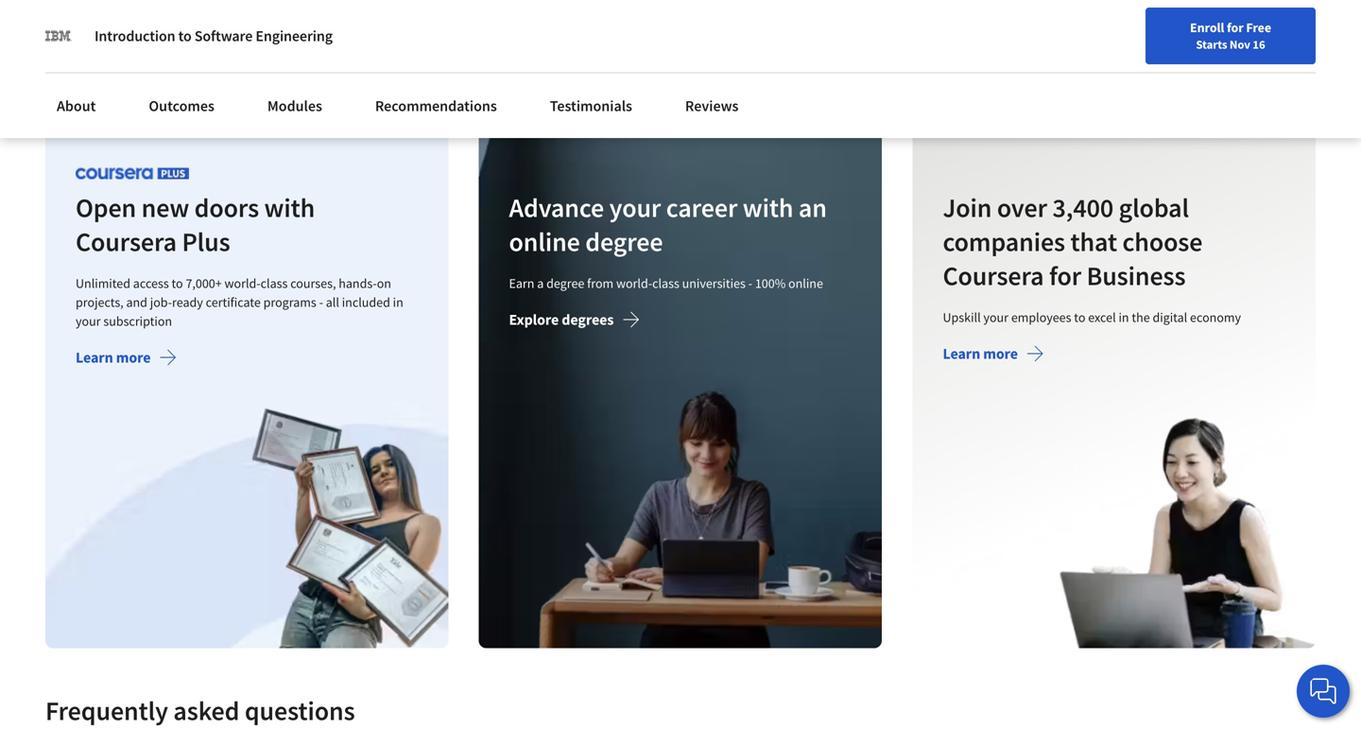 Task type: vqa. For each thing, say whether or not it's contained in the screenshot.
create
no



Task type: describe. For each thing, give the bounding box(es) containing it.
economy
[[1191, 309, 1242, 326]]

coursera inside join over 3,400 global companies that choose coursera for business
[[943, 259, 1044, 292]]

introduction to software engineering
[[95, 26, 333, 45]]

upskill your employees to excel in the digital economy
[[943, 309, 1242, 326]]

16
[[1253, 37, 1266, 52]]

show notifications image
[[1142, 24, 1165, 46]]

1 horizontal spatial -
[[749, 275, 753, 292]]

class for universities
[[653, 275, 680, 292]]

article · 6 min read
[[1014, 55, 1116, 72]]

upskill
[[943, 309, 981, 326]]

free
[[1247, 19, 1272, 36]]

more for right learn more link
[[984, 344, 1018, 363]]

degree inside advance your career with an online degree
[[586, 225, 664, 258]]

access
[[133, 275, 169, 292]]

your inside unlimited access to 7,000+ world-class courses, hands-on projects, and job-ready certificate programs - all included in your subscription
[[76, 312, 101, 329]]

introduction
[[95, 26, 175, 45]]

2 article from the left
[[378, 55, 414, 72]]

0 vertical spatial to
[[178, 26, 192, 45]]

courses,
[[291, 275, 336, 292]]

outcomes link
[[138, 85, 226, 127]]

modules
[[268, 96, 322, 115]]

employees
[[1012, 309, 1072, 326]]

on
[[377, 275, 392, 292]]

100%
[[756, 275, 786, 292]]

world- for from
[[617, 275, 653, 292]]

your for upskill
[[984, 309, 1009, 326]]

·
[[1052, 55, 1055, 72]]

2 vertical spatial to
[[1075, 309, 1086, 326]]

digital
[[1153, 309, 1188, 326]]

engineering
[[256, 26, 333, 45]]

join
[[943, 191, 992, 224]]

a
[[538, 275, 544, 292]]

1 horizontal spatial learn
[[943, 344, 981, 363]]

join over 3,400 global companies that choose coursera for business
[[943, 191, 1203, 292]]

modules link
[[256, 85, 334, 127]]

coursera image
[[23, 15, 143, 46]]

enroll
[[1191, 19, 1225, 36]]

3 article from the left
[[696, 55, 732, 72]]

that
[[1071, 225, 1118, 258]]

ibm image
[[45, 23, 72, 49]]

advance your career with an online degree
[[509, 191, 828, 258]]

for inside join over 3,400 global companies that choose coursera for business
[[1050, 259, 1082, 292]]

over
[[997, 191, 1048, 224]]

questions
[[245, 694, 355, 727]]

more for learn more link to the left
[[116, 348, 151, 367]]

frequently asked questions
[[45, 694, 355, 727]]

career
[[667, 191, 738, 224]]

reviews
[[686, 96, 739, 115]]

min
[[1067, 55, 1089, 72]]

4 article from the left
[[1014, 55, 1049, 72]]

6
[[1058, 55, 1065, 72]]

certificate
[[206, 294, 261, 311]]

class for courses,
[[261, 275, 288, 292]]

1 vertical spatial degree
[[547, 275, 585, 292]]

starts
[[1197, 37, 1228, 52]]

choose
[[1123, 225, 1203, 258]]

and
[[126, 294, 147, 311]]

with for doors
[[264, 191, 315, 224]]

0 horizontal spatial learn
[[76, 348, 113, 367]]

testimonials link
[[539, 85, 644, 127]]

online inside advance your career with an online degree
[[509, 225, 581, 258]]

learn more for learn more link to the left
[[76, 348, 151, 367]]

for inside the enroll for free starts nov 16
[[1228, 19, 1244, 36]]

0 horizontal spatial learn more link
[[76, 348, 177, 371]]

1 article link from the left
[[363, 0, 666, 85]]

doors
[[195, 191, 259, 224]]

coursera plus image
[[76, 167, 189, 179]]

your for advance
[[610, 191, 662, 224]]

hands-
[[339, 275, 377, 292]]

june 15, 2023 article
[[61, 32, 136, 72]]



Task type: locate. For each thing, give the bounding box(es) containing it.
2 horizontal spatial your
[[984, 309, 1009, 326]]

learn more down upskill
[[943, 344, 1018, 363]]

1 horizontal spatial your
[[610, 191, 662, 224]]

article up recommendations
[[378, 55, 414, 72]]

online right the 100%
[[789, 275, 824, 292]]

1 world- from the left
[[225, 275, 261, 292]]

1 article from the left
[[61, 55, 96, 72]]

all
[[326, 294, 339, 311]]

business
[[1087, 259, 1186, 292]]

enroll for free starts nov 16
[[1191, 19, 1272, 52]]

0 vertical spatial for
[[1228, 19, 1244, 36]]

testimonials
[[550, 96, 633, 115]]

with inside open new doors with coursera plus
[[264, 191, 315, 224]]

class up programs
[[261, 275, 288, 292]]

software
[[195, 26, 253, 45]]

global
[[1119, 191, 1190, 224]]

article link
[[363, 0, 666, 85], [681, 0, 984, 85]]

learn down upskill
[[943, 344, 981, 363]]

read
[[1091, 55, 1116, 72]]

learn more link
[[943, 344, 1045, 367], [76, 348, 177, 371]]

coursera down the open
[[76, 225, 177, 258]]

- left the 100%
[[749, 275, 753, 292]]

companies
[[943, 225, 1066, 258]]

outcomes
[[149, 96, 215, 115]]

more
[[984, 344, 1018, 363], [116, 348, 151, 367]]

world- right from
[[617, 275, 653, 292]]

chat with us image
[[1309, 676, 1339, 707]]

for down that
[[1050, 259, 1082, 292]]

with left the 'an'
[[743, 191, 794, 224]]

online down 'advance'
[[509, 225, 581, 258]]

1 vertical spatial for
[[1050, 259, 1082, 292]]

0 vertical spatial degree
[[586, 225, 664, 258]]

to inside unlimited access to 7,000+ world-class courses, hands-on projects, and job-ready certificate programs - all included in your subscription
[[172, 275, 183, 292]]

2 article link from the left
[[681, 0, 984, 85]]

None search field
[[270, 12, 582, 50]]

learn more for right learn more link
[[943, 344, 1018, 363]]

your down projects,
[[76, 312, 101, 329]]

earn a degree from world-class universities - 100% online
[[509, 275, 824, 292]]

about link
[[45, 85, 107, 127]]

learn more down the subscription
[[76, 348, 151, 367]]

learn more
[[943, 344, 1018, 363], [76, 348, 151, 367]]

1 horizontal spatial for
[[1228, 19, 1244, 36]]

online
[[509, 225, 581, 258], [789, 275, 824, 292]]

advance
[[509, 191, 605, 224]]

subscription
[[103, 312, 172, 329]]

asked
[[173, 694, 240, 727]]

included
[[342, 294, 390, 311]]

2023
[[110, 32, 136, 50]]

for
[[1228, 19, 1244, 36], [1050, 259, 1082, 292]]

in
[[393, 294, 404, 311], [1119, 309, 1130, 326]]

earn
[[509, 275, 535, 292]]

class left the universities
[[653, 275, 680, 292]]

frequently
[[45, 694, 168, 727]]

menu item
[[1000, 19, 1122, 80]]

3,400
[[1053, 191, 1114, 224]]

1 vertical spatial to
[[172, 275, 183, 292]]

- inside unlimited access to 7,000+ world-class courses, hands-on projects, and job-ready certificate programs - all included in your subscription
[[319, 294, 323, 311]]

universities
[[683, 275, 746, 292]]

article left ·
[[1014, 55, 1049, 72]]

unlimited access to 7,000+ world-class courses, hands-on projects, and job-ready certificate programs - all included in your subscription
[[76, 275, 404, 329]]

learn
[[943, 344, 981, 363], [76, 348, 113, 367]]

0 horizontal spatial with
[[264, 191, 315, 224]]

article down june
[[61, 55, 96, 72]]

coursera down companies
[[943, 259, 1044, 292]]

excel
[[1089, 309, 1116, 326]]

0 horizontal spatial -
[[319, 294, 323, 311]]

with for career
[[743, 191, 794, 224]]

0 horizontal spatial degree
[[547, 275, 585, 292]]

0 vertical spatial coursera
[[76, 225, 177, 258]]

new
[[142, 191, 189, 224]]

to
[[178, 26, 192, 45], [172, 275, 183, 292], [1075, 309, 1086, 326]]

learn more link down the subscription
[[76, 348, 177, 371]]

7,000+
[[186, 275, 222, 292]]

programs
[[263, 294, 317, 311]]

june
[[61, 32, 88, 50]]

for up nov
[[1228, 19, 1244, 36]]

1 horizontal spatial more
[[984, 344, 1018, 363]]

1 vertical spatial coursera
[[943, 259, 1044, 292]]

to up the ready
[[172, 275, 183, 292]]

job-
[[150, 294, 172, 311]]

about
[[57, 96, 96, 115]]

world- for 7,000+
[[225, 275, 261, 292]]

your inside advance your career with an online degree
[[610, 191, 662, 224]]

0 horizontal spatial your
[[76, 312, 101, 329]]

coursera inside open new doors with coursera plus
[[76, 225, 177, 258]]

learn down projects,
[[76, 348, 113, 367]]

1 horizontal spatial world-
[[617, 275, 653, 292]]

1 vertical spatial online
[[789, 275, 824, 292]]

to left the software at the left of the page
[[178, 26, 192, 45]]

more down the subscription
[[116, 348, 151, 367]]

ready
[[172, 294, 203, 311]]

2 world- from the left
[[617, 275, 653, 292]]

in inside unlimited access to 7,000+ world-class courses, hands-on projects, and job-ready certificate programs - all included in your subscription
[[393, 294, 404, 311]]

with
[[264, 191, 315, 224], [743, 191, 794, 224]]

your
[[610, 191, 662, 224], [984, 309, 1009, 326], [76, 312, 101, 329]]

projects,
[[76, 294, 124, 311]]

0 horizontal spatial coursera
[[76, 225, 177, 258]]

degree
[[586, 225, 664, 258], [547, 275, 585, 292]]

0 horizontal spatial for
[[1050, 259, 1082, 292]]

the
[[1132, 309, 1151, 326]]

0 horizontal spatial in
[[393, 294, 404, 311]]

explore degrees
[[509, 310, 614, 329]]

1 class from the left
[[261, 275, 288, 292]]

nov
[[1230, 37, 1251, 52]]

0 horizontal spatial learn more
[[76, 348, 151, 367]]

- left all
[[319, 294, 323, 311]]

0 horizontal spatial more
[[116, 348, 151, 367]]

degree up from
[[586, 225, 664, 258]]

recommendations link
[[364, 85, 509, 127]]

1 horizontal spatial learn more link
[[943, 344, 1045, 367]]

article inside june 15, 2023 article
[[61, 55, 96, 72]]

class inside unlimited access to 7,000+ world-class courses, hands-on projects, and job-ready certificate programs - all included in your subscription
[[261, 275, 288, 292]]

article up reviews "link" on the top
[[696, 55, 732, 72]]

unlimited
[[76, 275, 131, 292]]

open new doors with coursera plus
[[76, 191, 315, 258]]

degree right a
[[547, 275, 585, 292]]

0 horizontal spatial article link
[[363, 0, 666, 85]]

1 horizontal spatial article link
[[681, 0, 984, 85]]

1 with from the left
[[264, 191, 315, 224]]

recommendations
[[375, 96, 497, 115]]

degrees
[[562, 310, 614, 329]]

1 horizontal spatial degree
[[586, 225, 664, 258]]

article
[[61, 55, 96, 72], [378, 55, 414, 72], [696, 55, 732, 72], [1014, 55, 1049, 72]]

1 horizontal spatial with
[[743, 191, 794, 224]]

0 horizontal spatial class
[[261, 275, 288, 292]]

learn more link down upskill
[[943, 344, 1045, 367]]

0 horizontal spatial online
[[509, 225, 581, 258]]

15,
[[91, 32, 107, 50]]

0 vertical spatial -
[[749, 275, 753, 292]]

world- inside unlimited access to 7,000+ world-class courses, hands-on projects, and job-ready certificate programs - all included in your subscription
[[225, 275, 261, 292]]

2 class from the left
[[653, 275, 680, 292]]

your right upskill
[[984, 309, 1009, 326]]

from
[[588, 275, 614, 292]]

with inside advance your career with an online degree
[[743, 191, 794, 224]]

reviews link
[[674, 85, 750, 127]]

2 with from the left
[[743, 191, 794, 224]]

1 horizontal spatial coursera
[[943, 259, 1044, 292]]

an
[[799, 191, 828, 224]]

to left the 'excel' at right
[[1075, 309, 1086, 326]]

world- up the certificate
[[225, 275, 261, 292]]

open
[[76, 191, 136, 224]]

your left career at the top of page
[[610, 191, 662, 224]]

with right doors
[[264, 191, 315, 224]]

1 vertical spatial -
[[319, 294, 323, 311]]

1 horizontal spatial online
[[789, 275, 824, 292]]

class
[[261, 275, 288, 292], [653, 275, 680, 292]]

1 horizontal spatial in
[[1119, 309, 1130, 326]]

in right included
[[393, 294, 404, 311]]

explore degrees link
[[509, 310, 641, 333]]

explore
[[509, 310, 559, 329]]

1 horizontal spatial class
[[653, 275, 680, 292]]

0 vertical spatial online
[[509, 225, 581, 258]]

plus
[[182, 225, 230, 258]]

-
[[749, 275, 753, 292], [319, 294, 323, 311]]

in left the
[[1119, 309, 1130, 326]]

1 horizontal spatial learn more
[[943, 344, 1018, 363]]

more down the employees
[[984, 344, 1018, 363]]

0 horizontal spatial world-
[[225, 275, 261, 292]]



